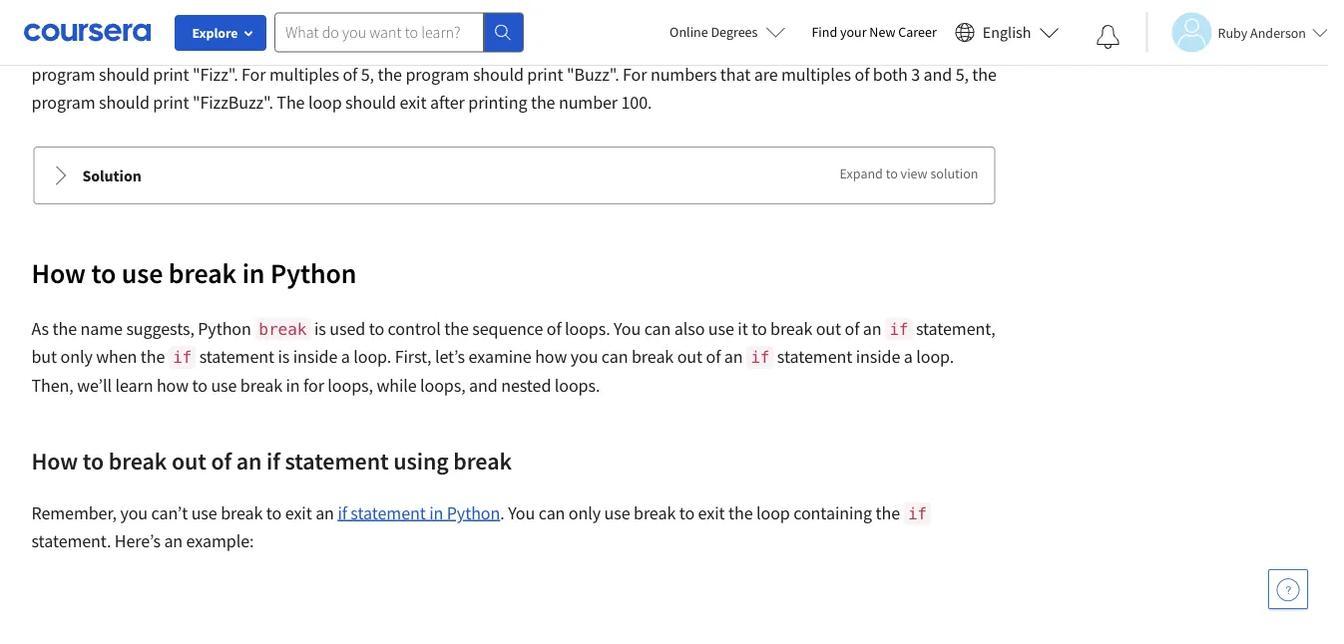 Task type: describe. For each thing, give the bounding box(es) containing it.
0 horizontal spatial out
[[172, 446, 206, 476]]

statement,
[[916, 317, 996, 340]]

loop inside write a program that counts from 1 to 100, printing each number. however, for multiples of 3, instead of printing the number, the program should print "fizz". for multiples of 5, the program should print "buzz". for numbers that are multiples of both 3 and 5, the program should print "fizzbuzz". the loop should exit after printing the number 100.
[[308, 91, 342, 114]]

should down what do you want to learn? text field
[[345, 91, 396, 114]]

sequence
[[472, 317, 543, 340]]

if statement is inside a loop. first, let's examine how you can break out of an if
[[172, 346, 770, 368]]

python inside remember, you can't use break to exit an if statement in python . you can only use break to exit the loop containing the if statement. here's an example:
[[447, 502, 500, 524]]

ruby anderson
[[1218, 23, 1306, 41]]

the down english
[[972, 63, 997, 86]]

online
[[670, 23, 708, 41]]

statement, but only when the
[[31, 317, 996, 368]]

the left number
[[531, 91, 555, 114]]

find
[[812, 23, 837, 41]]

statement inside a loop. then, we'll learn how to use break in for loops, while loops, and nested loops.
[[31, 346, 954, 397]]

print down however,
[[527, 63, 563, 86]]

the down what do you want to learn? text field
[[378, 63, 402, 86]]

how to break out of an if statement using break
[[31, 446, 512, 476]]

we'll
[[77, 374, 112, 397]]

0 vertical spatial how
[[535, 346, 567, 368]]

remember,
[[31, 502, 117, 524]]

1 vertical spatial that
[[720, 63, 751, 86]]

the
[[277, 91, 305, 114]]

0 horizontal spatial that
[[154, 35, 184, 58]]

statement inside statement inside a loop. then, we'll learn how to use break in for loops, while loops, and nested loops.
[[777, 346, 852, 368]]

3
[[911, 63, 920, 86]]

new
[[869, 23, 895, 41]]

What do you want to learn? text field
[[274, 12, 484, 52]]

number.
[[447, 35, 509, 58]]

how for how to break out of an if statement using break
[[31, 446, 78, 476]]

after
[[430, 91, 465, 114]]

using
[[393, 446, 449, 476]]

0 horizontal spatial in
[[242, 255, 265, 290]]

name
[[80, 317, 123, 340]]

0 horizontal spatial printing
[[345, 35, 404, 58]]

1 loops, from the left
[[328, 374, 373, 397]]

the left containing
[[728, 502, 753, 524]]

are
[[754, 63, 778, 86]]

learn
[[115, 374, 153, 397]]

0 vertical spatial is
[[314, 317, 326, 340]]

solution
[[82, 166, 141, 186]]

let's
[[435, 346, 465, 368]]

.
[[500, 502, 505, 524]]

numbers
[[650, 63, 717, 86]]

loops. inside statement inside a loop. then, we'll learn how to use break in for loops, while loops, and nested loops.
[[555, 374, 600, 397]]

1 loop. from the left
[[353, 346, 391, 368]]

2 horizontal spatial can
[[644, 317, 671, 340]]

english
[[983, 22, 1031, 42]]

1 horizontal spatial a
[[341, 346, 350, 368]]

for inside statement inside a loop. then, we'll learn how to use break in for loops, while loops, and nested loops.
[[303, 374, 324, 397]]

to inside write a program that counts from 1 to 100, printing each number. however, for multiples of 3, instead of printing the number, the program should print "fizz". for multiples of 5, the program should print "buzz". for numbers that are multiples of both 3 and 5, the program should print "fizzbuzz". the loop should exit after printing the number 100.
[[292, 35, 308, 58]]

both
[[873, 63, 908, 86]]

an down can't
[[164, 530, 183, 553]]

as the name suggests, python break is used to control the sequence of loops. you can also use it to break out of an if
[[31, 317, 908, 340]]

the left english
[[950, 35, 974, 58]]

online degrees button
[[654, 10, 802, 54]]

break inside as the name suggests, python break is used to control the sequence of loops. you can also use it to break out of an if
[[259, 320, 307, 339]]

loop. inside statement inside a loop. then, we'll learn how to use break in for loops, while loops, and nested loops.
[[916, 346, 954, 368]]

if statement in python link
[[338, 502, 500, 524]]

2 horizontal spatial printing
[[794, 35, 853, 58]]

1 horizontal spatial multiples
[[610, 35, 679, 58]]

1 for from the left
[[242, 63, 266, 86]]

inside inside statement inside a loop. then, we'll learn how to use break in for loops, while loops, and nested loops.
[[856, 346, 900, 368]]

loop inside remember, you can't use break to exit an if statement in python . you can only use break to exit the loop containing the if statement. here's an example:
[[756, 502, 790, 524]]

1 horizontal spatial out
[[677, 346, 702, 368]]

show notifications image
[[1096, 25, 1120, 49]]

for inside write a program that counts from 1 to 100, printing each number. however, for multiples of 3, instead of printing the number, the program should print "fizz". for multiples of 5, the program should print "buzz". for numbers that are multiples of both 3 and 5, the program should print "fizzbuzz". the loop should exit after printing the number 100.
[[585, 35, 606, 58]]

expand
[[840, 165, 883, 183]]

"fizz".
[[193, 63, 238, 86]]

anderson
[[1250, 23, 1306, 41]]

explore
[[192, 24, 238, 42]]

a inside statement inside a loop. then, we'll learn how to use break in for loops, while loops, and nested loops.
[[904, 346, 913, 368]]

print left "fizzbuzz".
[[153, 91, 189, 114]]

number
[[559, 91, 618, 114]]

from
[[241, 35, 276, 58]]

a inside write a program that counts from 1 to 100, printing each number. however, for multiples of 3, instead of printing the number, the program should print "fizz". for multiples of 5, the program should print "buzz". for numbers that are multiples of both 3 and 5, the program should print "fizzbuzz". the loop should exit after printing the number 100.
[[74, 35, 83, 58]]

but
[[31, 346, 57, 368]]

statement.
[[31, 530, 111, 553]]

should down coursera image
[[99, 63, 150, 86]]

then,
[[31, 374, 74, 397]]

0 horizontal spatial exit
[[285, 502, 312, 524]]

only inside statement, but only when the
[[60, 346, 93, 368]]

number,
[[884, 35, 947, 58]]

1 horizontal spatial printing
[[468, 91, 527, 114]]

can't
[[151, 502, 188, 524]]

remember, you can't use break to exit an if statement in python . you can only use break to exit the loop containing the if statement. here's an example:
[[31, 502, 927, 553]]

use inside statement inside a loop. then, we'll learn how to use break in for loops, while loops, and nested loops.
[[211, 374, 237, 397]]

0 vertical spatial python
[[270, 255, 356, 290]]

2 horizontal spatial out
[[816, 317, 841, 340]]

how to use break in python link
[[31, 255, 356, 290]]

online degrees
[[670, 23, 758, 41]]

career
[[898, 23, 937, 41]]

find your new career
[[812, 23, 937, 41]]

help center image
[[1276, 578, 1300, 602]]

each
[[408, 35, 443, 58]]



Task type: locate. For each thing, give the bounding box(es) containing it.
the right containing
[[876, 502, 900, 524]]

the right the as
[[52, 317, 77, 340]]

2 for from the left
[[623, 63, 647, 86]]

nested
[[501, 374, 551, 397]]

0 vertical spatial loop
[[308, 91, 342, 114]]

you
[[570, 346, 598, 368], [120, 502, 148, 524]]

statement
[[199, 346, 274, 368], [777, 346, 852, 368], [285, 446, 389, 476], [351, 502, 426, 524]]

0 horizontal spatial for
[[242, 63, 266, 86]]

"fizzbuzz".
[[193, 91, 273, 114]]

2 loop. from the left
[[916, 346, 954, 368]]

an up example:
[[236, 446, 262, 476]]

how up remember,
[[31, 446, 78, 476]]

a
[[74, 35, 83, 58], [341, 346, 350, 368], [904, 346, 913, 368]]

only right .
[[569, 502, 601, 524]]

for up "100."
[[623, 63, 647, 86]]

how
[[535, 346, 567, 368], [157, 374, 189, 397]]

instead
[[718, 35, 772, 58]]

that
[[154, 35, 184, 58], [720, 63, 751, 86]]

break inside statement inside a loop. then, we'll learn how to use break in for loops, while loops, and nested loops.
[[240, 374, 282, 397]]

ruby anderson button
[[1146, 12, 1328, 52]]

an down it
[[724, 346, 743, 368]]

english button
[[947, 0, 1067, 65]]

for
[[242, 63, 266, 86], [623, 63, 647, 86]]

it
[[738, 317, 748, 340]]

0 horizontal spatial and
[[469, 374, 498, 397]]

1 vertical spatial for
[[303, 374, 324, 397]]

write
[[31, 35, 70, 58]]

you inside remember, you can't use break to exit an if statement in python . you can only use break to exit the loop containing the if statement. here's an example:
[[508, 502, 535, 524]]

containing
[[793, 502, 872, 524]]

0 vertical spatial out
[[816, 317, 841, 340]]

is
[[314, 317, 326, 340], [278, 346, 290, 368]]

the up both
[[856, 35, 881, 58]]

2 vertical spatial out
[[172, 446, 206, 476]]

coursera image
[[24, 16, 151, 48]]

you inside remember, you can't use break to exit an if statement in python . you can only use break to exit the loop containing the if statement. here's an example:
[[120, 502, 148, 524]]

here's
[[115, 530, 161, 553]]

in inside statement inside a loop. then, we'll learn how to use break in for loops, while loops, and nested loops.
[[286, 374, 300, 397]]

1 vertical spatial is
[[278, 346, 290, 368]]

1 horizontal spatial how
[[535, 346, 567, 368]]

2 horizontal spatial exit
[[698, 502, 725, 524]]

0 horizontal spatial is
[[278, 346, 290, 368]]

out down also
[[677, 346, 702, 368]]

1 horizontal spatial can
[[602, 346, 628, 368]]

1 horizontal spatial in
[[286, 374, 300, 397]]

view
[[901, 165, 928, 183]]

find your new career link
[[802, 20, 947, 45]]

None search field
[[274, 12, 524, 52]]

"buzz".
[[567, 63, 619, 86]]

0 horizontal spatial can
[[539, 502, 565, 524]]

print
[[153, 63, 189, 86], [527, 63, 563, 86], [153, 91, 189, 114]]

1 vertical spatial how
[[31, 446, 78, 476]]

the up let's
[[444, 317, 469, 340]]

0 vertical spatial and
[[923, 63, 952, 86]]

0 horizontal spatial python
[[198, 317, 251, 340]]

1 horizontal spatial and
[[923, 63, 952, 86]]

if inside as the name suggests, python break is used to control the sequence of loops. you can also use it to break out of an if
[[889, 320, 908, 339]]

1 horizontal spatial loop
[[756, 502, 790, 524]]

1 vertical spatial only
[[569, 502, 601, 524]]

2 vertical spatial in
[[429, 502, 443, 524]]

1 vertical spatial out
[[677, 346, 702, 368]]

5,
[[361, 63, 374, 86], [955, 63, 969, 86]]

use
[[121, 255, 163, 290], [708, 317, 734, 340], [211, 374, 237, 397], [191, 502, 217, 524], [604, 502, 630, 524]]

and down if statement is inside a loop. first, let's examine how you can break out of an if on the bottom
[[469, 374, 498, 397]]

1 horizontal spatial is
[[314, 317, 326, 340]]

exit
[[400, 91, 426, 114], [285, 502, 312, 524], [698, 502, 725, 524]]

1 horizontal spatial loops,
[[420, 374, 466, 397]]

program
[[86, 35, 150, 58], [31, 63, 95, 86], [406, 63, 469, 86], [31, 91, 95, 114]]

printing right the 100,
[[345, 35, 404, 58]]

0 horizontal spatial inside
[[293, 346, 338, 368]]

2 5, from the left
[[955, 63, 969, 86]]

0 horizontal spatial you
[[508, 502, 535, 524]]

100,
[[311, 35, 342, 58]]

you right examine
[[570, 346, 598, 368]]

1 horizontal spatial exit
[[400, 91, 426, 114]]

if
[[889, 320, 908, 339], [172, 348, 192, 367], [750, 348, 770, 367], [266, 446, 280, 476], [338, 502, 347, 524], [908, 504, 927, 523]]

can inside remember, you can't use break to exit an if statement in python . you can only use break to exit the loop containing the if statement. here's an example:
[[539, 502, 565, 524]]

multiples
[[610, 35, 679, 58], [269, 63, 339, 86], [781, 63, 851, 86]]

should down number.
[[473, 63, 524, 86]]

2 vertical spatial python
[[447, 502, 500, 524]]

2 how from the top
[[31, 446, 78, 476]]

loop right the the
[[308, 91, 342, 114]]

an down how to break out of an if statement using break
[[315, 502, 334, 524]]

0 horizontal spatial for
[[303, 374, 324, 397]]

how to use break in python
[[31, 255, 356, 290]]

100.
[[621, 91, 652, 114]]

for
[[585, 35, 606, 58], [303, 374, 324, 397]]

0 horizontal spatial loops,
[[328, 374, 373, 397]]

python up used
[[270, 255, 356, 290]]

loop left containing
[[756, 502, 790, 524]]

the down suggests,
[[140, 346, 165, 368]]

1 horizontal spatial that
[[720, 63, 751, 86]]

ruby
[[1218, 23, 1248, 41]]

write a program that counts from 1 to 100, printing each number. however, for multiples of 3, instead of printing the number, the program should print "fizz". for multiples of 5, the program should print "buzz". for numbers that are multiples of both 3 and 5, the program should print "fizzbuzz". the loop should exit after printing the number 100.
[[31, 35, 997, 114]]

print left "fizz".
[[153, 63, 189, 86]]

how up the as
[[31, 255, 86, 290]]

0 vertical spatial can
[[644, 317, 671, 340]]

1 vertical spatial loops.
[[555, 374, 600, 397]]

0 horizontal spatial 5,
[[361, 63, 374, 86]]

you
[[614, 317, 641, 340], [508, 502, 535, 524]]

2 horizontal spatial python
[[447, 502, 500, 524]]

and inside statement inside a loop. then, we'll learn how to use break in for loops, while loops, and nested loops.
[[469, 374, 498, 397]]

2 inside from the left
[[856, 346, 900, 368]]

loop. down statement, at the bottom right of the page
[[916, 346, 954, 368]]

for left while
[[303, 374, 324, 397]]

an
[[863, 317, 882, 340], [724, 346, 743, 368], [236, 446, 262, 476], [315, 502, 334, 524], [164, 530, 183, 553]]

in
[[242, 255, 265, 290], [286, 374, 300, 397], [429, 502, 443, 524]]

loop
[[308, 91, 342, 114], [756, 502, 790, 524]]

1 horizontal spatial only
[[569, 502, 601, 524]]

counts
[[188, 35, 237, 58]]

for down from
[[242, 63, 266, 86]]

loops, down let's
[[420, 374, 466, 397]]

0 horizontal spatial loop.
[[353, 346, 391, 368]]

how right learn in the bottom of the page
[[157, 374, 189, 397]]

in inside remember, you can't use break to exit an if statement in python . you can only use break to exit the loop containing the if statement. here's an example:
[[429, 502, 443, 524]]

expand to view solution
[[840, 165, 978, 183]]

1 horizontal spatial for
[[623, 63, 647, 86]]

that down instead
[[720, 63, 751, 86]]

1 vertical spatial and
[[469, 374, 498, 397]]

of
[[683, 35, 698, 58], [776, 35, 790, 58], [343, 63, 357, 86], [855, 63, 869, 86], [547, 317, 561, 340], [845, 317, 859, 340], [706, 346, 721, 368], [211, 446, 232, 476]]

while
[[377, 374, 417, 397]]

to inside statement inside a loop. then, we'll learn how to use break in for loops, while loops, and nested loops.
[[192, 374, 207, 397]]

1 horizontal spatial python
[[270, 255, 356, 290]]

0 vertical spatial loops.
[[565, 317, 610, 340]]

how for how to use break in python
[[31, 255, 86, 290]]

1 horizontal spatial loop.
[[916, 346, 954, 368]]

first,
[[395, 346, 431, 368]]

out
[[816, 317, 841, 340], [677, 346, 702, 368], [172, 446, 206, 476]]

how
[[31, 255, 86, 290], [31, 446, 78, 476]]

python down using
[[447, 502, 500, 524]]

1 vertical spatial in
[[286, 374, 300, 397]]

explore button
[[175, 15, 266, 51]]

2 horizontal spatial multiples
[[781, 63, 851, 86]]

0 vertical spatial you
[[570, 346, 598, 368]]

2 horizontal spatial a
[[904, 346, 913, 368]]

1 horizontal spatial 5,
[[955, 63, 969, 86]]

multiples up the the
[[269, 63, 339, 86]]

0 vertical spatial how
[[31, 255, 86, 290]]

your
[[840, 23, 867, 41]]

only right but
[[60, 346, 93, 368]]

example:
[[186, 530, 254, 553]]

how up nested
[[535, 346, 567, 368]]

only inside remember, you can't use break to exit an if statement in python . you can only use break to exit the loop containing the if statement. here's an example:
[[569, 502, 601, 524]]

0 vertical spatial only
[[60, 346, 93, 368]]

1 vertical spatial can
[[602, 346, 628, 368]]

3,
[[701, 35, 714, 58]]

multiples down find at the right top of the page
[[781, 63, 851, 86]]

multiples up numbers
[[610, 35, 679, 58]]

that left counts
[[154, 35, 184, 58]]

0 horizontal spatial only
[[60, 346, 93, 368]]

used
[[330, 317, 365, 340]]

an left statement, at the bottom right of the page
[[863, 317, 882, 340]]

when
[[96, 346, 137, 368]]

only
[[60, 346, 93, 368], [569, 502, 601, 524]]

out right it
[[816, 317, 841, 340]]

0 vertical spatial in
[[242, 255, 265, 290]]

break
[[168, 255, 237, 290], [770, 317, 812, 340], [259, 320, 307, 339], [632, 346, 674, 368], [240, 374, 282, 397], [109, 446, 167, 476], [453, 446, 512, 476], [221, 502, 263, 524], [634, 502, 676, 524]]

1 5, from the left
[[361, 63, 374, 86]]

printing right after
[[468, 91, 527, 114]]

0 vertical spatial you
[[614, 317, 641, 340]]

control
[[388, 317, 441, 340]]

as
[[31, 317, 49, 340]]

0 horizontal spatial how
[[157, 374, 189, 397]]

and right '3'
[[923, 63, 952, 86]]

however,
[[513, 35, 582, 58]]

solution
[[930, 165, 978, 183]]

statement inside remember, you can't use break to exit an if statement in python . you can only use break to exit the loop containing the if statement. here's an example:
[[351, 502, 426, 524]]

0 horizontal spatial you
[[120, 502, 148, 524]]

5, right '3'
[[955, 63, 969, 86]]

also
[[674, 317, 705, 340]]

0 vertical spatial that
[[154, 35, 184, 58]]

degrees
[[711, 23, 758, 41]]

loop.
[[353, 346, 391, 368], [916, 346, 954, 368]]

you left also
[[614, 317, 641, 340]]

5, down what do you want to learn? text field
[[361, 63, 374, 86]]

0 horizontal spatial a
[[74, 35, 83, 58]]

1 how from the top
[[31, 255, 86, 290]]

out up can't
[[172, 446, 206, 476]]

2 horizontal spatial in
[[429, 502, 443, 524]]

you up here's
[[120, 502, 148, 524]]

0 vertical spatial for
[[585, 35, 606, 58]]

printing left new
[[794, 35, 853, 58]]

python down how to use break in python link
[[198, 317, 251, 340]]

1 horizontal spatial you
[[614, 317, 641, 340]]

1 horizontal spatial inside
[[856, 346, 900, 368]]

how inside statement inside a loop. then, we'll learn how to use break in for loops, while loops, and nested loops.
[[157, 374, 189, 397]]

1 vertical spatial loop
[[756, 502, 790, 524]]

examine
[[468, 346, 531, 368]]

inside
[[293, 346, 338, 368], [856, 346, 900, 368]]

1 horizontal spatial you
[[570, 346, 598, 368]]

python
[[270, 255, 356, 290], [198, 317, 251, 340], [447, 502, 500, 524]]

exit inside write a program that counts from 1 to 100, printing each number. however, for multiples of 3, instead of printing the number, the program should print "fizz". for multiples of 5, the program should print "buzz". for numbers that are multiples of both 3 and 5, the program should print "fizzbuzz". the loop should exit after printing the number 100.
[[400, 91, 426, 114]]

1 vertical spatial you
[[120, 502, 148, 524]]

1 horizontal spatial for
[[585, 35, 606, 58]]

suggests,
[[126, 317, 194, 340]]

0 horizontal spatial loop
[[308, 91, 342, 114]]

0 horizontal spatial multiples
[[269, 63, 339, 86]]

should
[[99, 63, 150, 86], [473, 63, 524, 86], [99, 91, 150, 114], [345, 91, 396, 114]]

you right .
[[508, 502, 535, 524]]

and inside write a program that counts from 1 to 100, printing each number. however, for multiples of 3, instead of printing the number, the program should print "fizz". for multiples of 5, the program should print "buzz". for numbers that are multiples of both 3 and 5, the program should print "fizzbuzz". the loop should exit after printing the number 100.
[[923, 63, 952, 86]]

the inside statement, but only when the
[[140, 346, 165, 368]]

1 vertical spatial python
[[198, 317, 251, 340]]

2 vertical spatial can
[[539, 502, 565, 524]]

loops, left while
[[328, 374, 373, 397]]

should up solution
[[99, 91, 150, 114]]

to
[[292, 35, 308, 58], [886, 165, 898, 183], [91, 255, 116, 290], [369, 317, 384, 340], [751, 317, 767, 340], [192, 374, 207, 397], [83, 446, 104, 476], [266, 502, 282, 524], [679, 502, 695, 524]]

1
[[280, 35, 289, 58]]

loops. right nested
[[555, 374, 600, 397]]

loop. up while
[[353, 346, 391, 368]]

2 loops, from the left
[[420, 374, 466, 397]]

1 vertical spatial how
[[157, 374, 189, 397]]

for up the "buzz".
[[585, 35, 606, 58]]

1 inside from the left
[[293, 346, 338, 368]]

1 vertical spatial you
[[508, 502, 535, 524]]

loops. right sequence
[[565, 317, 610, 340]]



Task type: vqa. For each thing, say whether or not it's contained in the screenshot.
If
yes



